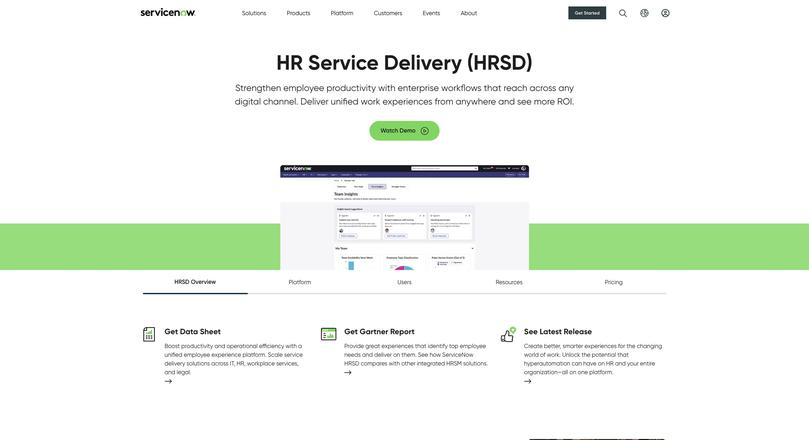 Task type: locate. For each thing, give the bounding box(es) containing it.
across
[[530, 82, 557, 93], [212, 361, 229, 368]]

employee up solutions
[[184, 352, 210, 359]]

with
[[379, 82, 396, 93], [286, 343, 297, 350], [389, 361, 400, 368]]

delivery
[[165, 361, 185, 368]]

solutions.
[[464, 361, 488, 368]]

workflows
[[442, 82, 482, 93]]

products
[[287, 10, 311, 16]]

1 vertical spatial platform.
[[590, 370, 614, 376]]

get data sheet
[[165, 327, 221, 337]]

scale
[[268, 352, 283, 359]]

2 horizontal spatial employee
[[460, 343, 487, 350]]

across inside boost productivity and operational efficiency with a unified employee experience platform. scale service delivery solutions across it, hr, workplace services, and legal.
[[212, 361, 229, 368]]

0 horizontal spatial unified
[[165, 352, 182, 359]]

employee inside provide great experiences that identify top employee needs and deliver on them. see how servicenow hrsd compares with other integrated hrsm solutions.
[[460, 343, 487, 350]]

gartner
[[360, 327, 389, 337]]

get up provide
[[345, 327, 358, 337]]

channel.
[[263, 96, 298, 107]]

the
[[627, 343, 636, 350], [582, 352, 591, 359]]

hr inside create better, smarter experiences for the changing world of work. unlock the potential that hyperautomation can have on hr and your entire organization—all on one platform.
[[607, 361, 614, 368]]

changing
[[637, 343, 663, 350]]

1 horizontal spatial productivity
[[327, 82, 376, 93]]

can
[[572, 361, 582, 368]]

2 vertical spatial on
[[570, 370, 577, 376]]

the right 'for'
[[627, 343, 636, 350]]

with left a
[[286, 343, 297, 350]]

0 vertical spatial that
[[484, 82, 502, 93]]

release
[[564, 327, 593, 337]]

0 vertical spatial on
[[394, 352, 400, 359]]

entire
[[641, 361, 656, 368]]

servicenow image
[[140, 8, 196, 16]]

1 vertical spatial the
[[582, 352, 591, 359]]

and down reach
[[499, 96, 515, 107]]

boost
[[165, 343, 180, 350]]

enterprise
[[398, 82, 439, 93]]

0 horizontal spatial see
[[418, 352, 429, 359]]

legal.
[[177, 370, 191, 376]]

1 vertical spatial across
[[212, 361, 229, 368]]

it,
[[230, 361, 235, 368]]

the up the have
[[582, 352, 591, 359]]

0 vertical spatial hr
[[277, 50, 303, 75]]

2 vertical spatial employee
[[184, 352, 210, 359]]

1 horizontal spatial unified
[[331, 96, 359, 107]]

1 vertical spatial unified
[[165, 352, 182, 359]]

customers button
[[374, 9, 403, 17]]

get for get started
[[575, 10, 583, 16]]

and inside provide great experiences that identify top employee needs and deliver on them. see how servicenow hrsd compares with other integrated hrsm solutions.
[[362, 352, 373, 359]]

with up work
[[379, 82, 396, 93]]

get started link
[[569, 6, 607, 19]]

on
[[394, 352, 400, 359], [598, 361, 605, 368], [570, 370, 577, 376]]

see up create
[[525, 327, 538, 337]]

with left "other"
[[389, 361, 400, 368]]

0 horizontal spatial that
[[415, 343, 427, 350]]

0 horizontal spatial productivity
[[181, 343, 213, 350]]

experiences down enterprise
[[383, 96, 433, 107]]

work
[[361, 96, 381, 107]]

experiences inside the strengthen employee productivity with enterprise workflows that reach across any digital channel. deliver unified work experiences from anywhere and see more roi.
[[383, 96, 433, 107]]

on down potential
[[598, 361, 605, 368]]

anywhere
[[456, 96, 497, 107]]

see up integrated
[[418, 352, 429, 359]]

1 horizontal spatial employee
[[284, 82, 325, 93]]

that down 'for'
[[618, 352, 629, 359]]

platform.
[[243, 352, 267, 359], [590, 370, 614, 376]]

0 vertical spatial with
[[379, 82, 396, 93]]

0 horizontal spatial employee
[[184, 352, 210, 359]]

experiences up potential
[[585, 343, 617, 350]]

1 horizontal spatial see
[[525, 327, 538, 337]]

that up anywhere
[[484, 82, 502, 93]]

on left the them.
[[394, 352, 400, 359]]

strengthen employee productivity with enterprise workflows that reach across any digital channel. deliver unified work experiences from anywhere and see more roi.
[[235, 82, 575, 107]]

on inside provide great experiences that identify top employee needs and deliver on them. see how servicenow hrsd compares with other integrated hrsm solutions.
[[394, 352, 400, 359]]

productivity
[[327, 82, 376, 93], [181, 343, 213, 350]]

1 vertical spatial on
[[598, 361, 605, 368]]

1 horizontal spatial get
[[345, 327, 358, 337]]

operational
[[227, 343, 258, 350]]

1 vertical spatial employee
[[460, 343, 487, 350]]

products button
[[287, 9, 311, 17]]

employee inside boost productivity and operational efficiency with a unified employee experience platform. scale service delivery solutions across it, hr, workplace services, and legal.
[[184, 352, 210, 359]]

across inside the strengthen employee productivity with enterprise workflows that reach across any digital channel. deliver unified work experiences from anywhere and see more roi.
[[530, 82, 557, 93]]

unified down boost
[[165, 352, 182, 359]]

1 horizontal spatial across
[[530, 82, 557, 93]]

service
[[308, 50, 379, 75]]

1 horizontal spatial that
[[484, 82, 502, 93]]

and left your
[[616, 361, 626, 368]]

integrated
[[417, 361, 445, 368]]

roi.
[[558, 96, 575, 107]]

that inside provide great experiences that identify top employee needs and deliver on them. see how servicenow hrsd compares with other integrated hrsm solutions.
[[415, 343, 427, 350]]

0 vertical spatial see
[[525, 327, 538, 337]]

customers
[[374, 10, 403, 16]]

from
[[435, 96, 454, 107]]

and down great
[[362, 352, 373, 359]]

unified inside the strengthen employee productivity with enterprise workflows that reach across any digital channel. deliver unified work experiences from anywhere and see more roi.
[[331, 96, 359, 107]]

great
[[366, 343, 380, 350]]

experiences up the them.
[[382, 343, 414, 350]]

1 vertical spatial that
[[415, 343, 427, 350]]

0 vertical spatial unified
[[331, 96, 359, 107]]

platform
[[331, 10, 354, 16]]

get for get gartner report
[[345, 327, 358, 337]]

1 vertical spatial with
[[286, 343, 297, 350]]

that inside the strengthen employee productivity with enterprise workflows that reach across any digital channel. deliver unified work experiences from anywhere and see more roi.
[[484, 82, 502, 93]]

2 vertical spatial that
[[618, 352, 629, 359]]

identify
[[428, 343, 448, 350]]

platform. up workplace
[[243, 352, 267, 359]]

hrsm
[[447, 361, 462, 368]]

latest
[[540, 327, 562, 337]]

experiences inside create better, smarter experiences for the changing world of work. unlock the potential that hyperautomation can have on hr and your entire organization—all on one platform.
[[585, 343, 617, 350]]

0 horizontal spatial get
[[165, 327, 178, 337]]

provide
[[345, 343, 364, 350]]

with inside provide great experiences that identify top employee needs and deliver on them. see how servicenow hrsd compares with other integrated hrsm solutions.
[[389, 361, 400, 368]]

employee up deliver
[[284, 82, 325, 93]]

any
[[559, 82, 574, 93]]

2 horizontal spatial that
[[618, 352, 629, 359]]

across down experience
[[212, 361, 229, 368]]

0 vertical spatial employee
[[284, 82, 325, 93]]

see latest release
[[525, 327, 593, 337]]

get gartner report
[[345, 327, 415, 337]]

solutions
[[187, 361, 210, 368]]

that
[[484, 82, 502, 93], [415, 343, 427, 350], [618, 352, 629, 359]]

boost productivity and operational efficiency with a unified employee experience platform. scale service delivery solutions across it, hr, workplace services, and legal.
[[165, 343, 303, 376]]

0 vertical spatial across
[[530, 82, 557, 93]]

1 vertical spatial hr
[[607, 361, 614, 368]]

strengthen
[[235, 82, 281, 93]]

productivity inside the strengthen employee productivity with enterprise workflows that reach across any digital channel. deliver unified work experiences from anywhere and see more roi.
[[327, 82, 376, 93]]

get up boost
[[165, 327, 178, 337]]

productivity down get data sheet
[[181, 343, 213, 350]]

solutions
[[242, 10, 266, 16]]

platform. down the have
[[590, 370, 614, 376]]

2 vertical spatial with
[[389, 361, 400, 368]]

servicenow
[[443, 352, 474, 359]]

0 horizontal spatial hr
[[277, 50, 303, 75]]

deliver
[[375, 352, 392, 359]]

1 vertical spatial see
[[418, 352, 429, 359]]

get left started
[[575, 10, 583, 16]]

unified
[[331, 96, 359, 107], [165, 352, 182, 359]]

0 vertical spatial productivity
[[327, 82, 376, 93]]

see
[[525, 327, 538, 337], [418, 352, 429, 359]]

0 vertical spatial the
[[627, 343, 636, 350]]

across up more
[[530, 82, 557, 93]]

them.
[[402, 352, 417, 359]]

that up the them.
[[415, 343, 427, 350]]

productivity up work
[[327, 82, 376, 93]]

0 horizontal spatial on
[[394, 352, 400, 359]]

1 horizontal spatial hr
[[607, 361, 614, 368]]

unified left work
[[331, 96, 359, 107]]

other
[[402, 361, 416, 368]]

digital
[[235, 96, 261, 107]]

with inside boost productivity and operational efficiency with a unified employee experience platform. scale service delivery solutions across it, hr, workplace services, and legal.
[[286, 343, 297, 350]]

experiences inside provide great experiences that identify top employee needs and deliver on them. see how servicenow hrsd compares with other integrated hrsm solutions.
[[382, 343, 414, 350]]

2 horizontal spatial get
[[575, 10, 583, 16]]

and inside create better, smarter experiences for the changing world of work. unlock the potential that hyperautomation can have on hr and your entire organization—all on one platform.
[[616, 361, 626, 368]]

1 vertical spatial productivity
[[181, 343, 213, 350]]

0 horizontal spatial across
[[212, 361, 229, 368]]

get
[[575, 10, 583, 16], [165, 327, 178, 337], [345, 327, 358, 337]]

employee up servicenow
[[460, 343, 487, 350]]

experiences
[[383, 96, 433, 107], [382, 343, 414, 350], [585, 343, 617, 350]]

0 vertical spatial platform.
[[243, 352, 267, 359]]

1 horizontal spatial on
[[570, 370, 577, 376]]

0 horizontal spatial platform.
[[243, 352, 267, 359]]

hrsd
[[345, 361, 360, 368]]

1 horizontal spatial platform.
[[590, 370, 614, 376]]

for
[[619, 343, 626, 350]]

delivery
[[384, 50, 462, 75]]

get for get data sheet
[[165, 327, 178, 337]]

on down can
[[570, 370, 577, 376]]

more
[[534, 96, 555, 107]]

get started
[[575, 10, 600, 16]]

employee
[[284, 82, 325, 93], [460, 343, 487, 350], [184, 352, 210, 359]]

service
[[284, 352, 303, 359]]

hr
[[277, 50, 303, 75], [607, 361, 614, 368]]



Task type: describe. For each thing, give the bounding box(es) containing it.
events button
[[423, 9, 440, 17]]

hyperautomation
[[525, 361, 571, 368]]

2 horizontal spatial on
[[598, 361, 605, 368]]

employee inside the strengthen employee productivity with enterprise workflows that reach across any digital channel. deliver unified work experiences from anywhere and see more roi.
[[284, 82, 325, 93]]

compares
[[361, 361, 388, 368]]

hr,
[[237, 361, 246, 368]]

have
[[584, 361, 597, 368]]

reach
[[504, 82, 528, 93]]

1 horizontal spatial the
[[627, 343, 636, 350]]

deliver
[[301, 96, 329, 107]]

create
[[525, 343, 543, 350]]

top
[[450, 343, 459, 350]]

hr service delivery (hrsd)
[[277, 50, 533, 75]]

of
[[541, 352, 546, 359]]

see
[[518, 96, 532, 107]]

platform. inside boost productivity and operational efficiency with a unified employee experience platform. scale service delivery solutions across it, hr, workplace services, and legal.
[[243, 352, 267, 359]]

sheet
[[200, 327, 221, 337]]

one
[[578, 370, 588, 376]]

platform. inside create better, smarter experiences for the changing world of work. unlock the potential that hyperautomation can have on hr and your entire organization—all on one platform.
[[590, 370, 614, 376]]

needs
[[345, 352, 361, 359]]

report
[[391, 327, 415, 337]]

unlock
[[563, 352, 581, 359]]

a
[[298, 343, 302, 350]]

platform button
[[331, 9, 354, 17]]

(hrsd)
[[467, 50, 533, 75]]

unified inside boost productivity and operational efficiency with a unified employee experience platform. scale service delivery solutions across it, hr, workplace services, and legal.
[[165, 352, 182, 359]]

productivity inside boost productivity and operational efficiency with a unified employee experience platform. scale service delivery solutions across it, hr, workplace services, and legal.
[[181, 343, 213, 350]]

and up experience
[[215, 343, 225, 350]]

started
[[584, 10, 600, 16]]

your
[[628, 361, 639, 368]]

go to servicenow account image
[[662, 9, 670, 17]]

provide great experiences that identify top employee needs and deliver on them. see how servicenow hrsd compares with other integrated hrsm solutions.
[[345, 343, 488, 368]]

see inside provide great experiences that identify top employee needs and deliver on them. see how servicenow hrsd compares with other integrated hrsm solutions.
[[418, 352, 429, 359]]

0 horizontal spatial the
[[582, 352, 591, 359]]

data
[[180, 327, 198, 337]]

experience
[[212, 352, 241, 359]]

services,
[[277, 361, 299, 368]]

potential
[[592, 352, 617, 359]]

events
[[423, 10, 440, 16]]

world
[[525, 352, 539, 359]]

that inside create better, smarter experiences for the changing world of work. unlock the potential that hyperautomation can have on hr and your entire organization—all on one platform.
[[618, 352, 629, 359]]

efficiency
[[259, 343, 284, 350]]

workplace
[[247, 361, 275, 368]]

with inside the strengthen employee productivity with enterprise workflows that reach across any digital channel. deliver unified work experiences from anywhere and see more roi.
[[379, 82, 396, 93]]

how
[[430, 352, 441, 359]]

create better, smarter experiences for the changing world of work. unlock the potential that hyperautomation can have on hr and your entire organization—all on one platform.
[[525, 343, 663, 376]]

and down "delivery"
[[165, 370, 175, 376]]

about
[[461, 10, 477, 16]]

smarter
[[563, 343, 584, 350]]

about button
[[461, 9, 477, 17]]

and inside the strengthen employee productivity with enterprise workflows that reach across any digital channel. deliver unified work experiences from anywhere and see more roi.
[[499, 96, 515, 107]]

solutions button
[[242, 9, 266, 17]]

work.
[[547, 352, 561, 359]]

better,
[[545, 343, 562, 350]]

organization—all
[[525, 370, 569, 376]]



Task type: vqa. For each thing, say whether or not it's contained in the screenshot.
the see
yes



